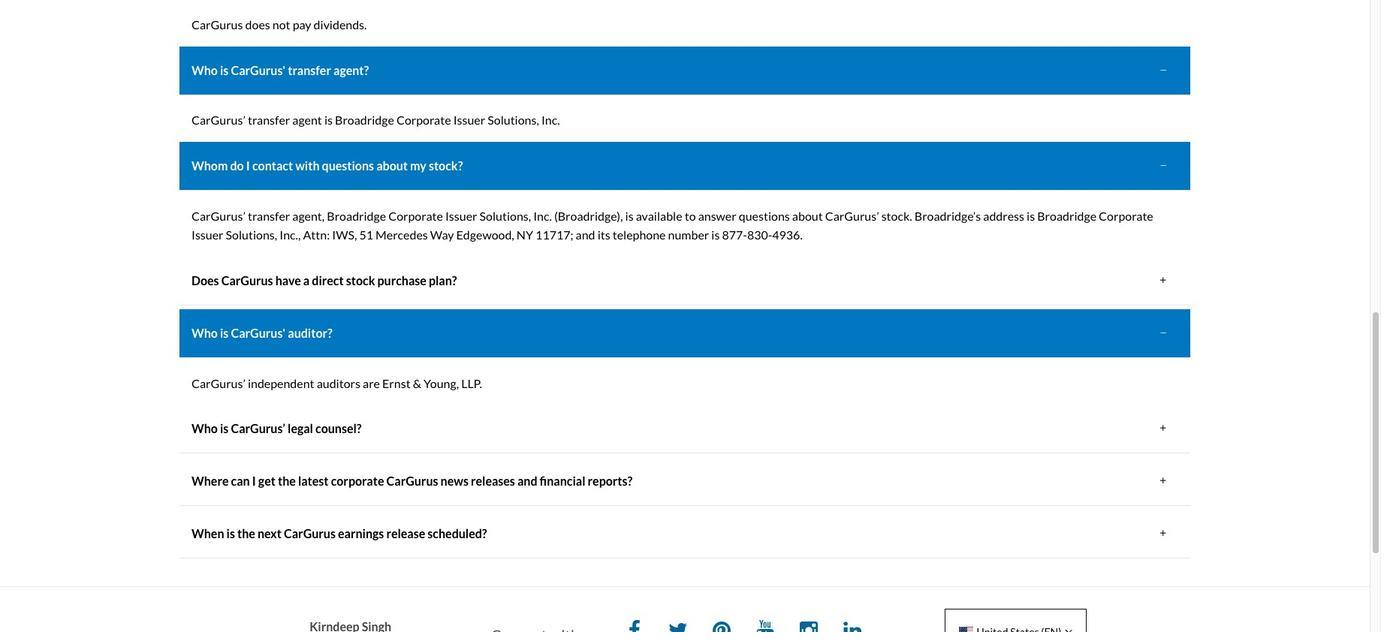 Task type: locate. For each thing, give the bounding box(es) containing it.
0 horizontal spatial i
[[246, 159, 250, 173]]

whom do i contact with questions about my stock? tab panel
[[180, 195, 1191, 257]]

3 who from the top
[[192, 422, 218, 436]]

1 vertical spatial questions
[[739, 209, 790, 223]]

cargurus' for cargurus' transfer agent is broadridge corporate issuer solutions, inc.
[[192, 113, 246, 127]]

1 vertical spatial solutions,
[[480, 209, 531, 223]]

corporate inside who is cargurus' transfer agent? tab panel
[[397, 113, 451, 127]]

1 vertical spatial who
[[192, 326, 218, 340]]

2 cargurus' from the top
[[231, 326, 286, 340]]

0 horizontal spatial the
[[237, 527, 255, 541]]

plan?
[[429, 274, 457, 288]]

1 horizontal spatial questions
[[739, 209, 790, 223]]

telephone
[[613, 228, 666, 242]]

1 vertical spatial i
[[252, 474, 256, 488]]

its
[[598, 228, 611, 242]]

connect with us element
[[491, 617, 879, 633]]

attn:
[[303, 228, 330, 242]]

about inside cargurus' transfer agent, broadridge corporate issuer solutions, inc. (broadridge), is available to answer questions about cargurus' stock. broadridge's address is broadridge corporate issuer solutions, inc., attn: iws, 51 mercedes way edgewood, ny 11717; and its telephone number is 877-830-4936.
[[793, 209, 823, 223]]

who for who is cargurus' auditor?
[[192, 326, 218, 340]]

transfer up 'inc.,'
[[248, 209, 290, 223]]

0 vertical spatial transfer
[[288, 63, 331, 77]]

transfer inside cargurus' transfer agent, broadridge corporate issuer solutions, inc. (broadridge), is available to answer questions about cargurus' stock. broadridge's address is broadridge corporate issuer solutions, inc., attn: iws, 51 mercedes way edgewood, ny 11717; and its telephone number is 877-830-4936.
[[248, 209, 290, 223]]

0 vertical spatial solutions,
[[488, 113, 539, 127]]

cargurus right the next
[[284, 527, 336, 541]]

who
[[192, 63, 218, 77], [192, 326, 218, 340], [192, 422, 218, 436]]

cargurus' inside who is cargurus' auditor? tab panel
[[192, 376, 246, 390]]

who is cargurus' auditor?
[[192, 326, 333, 340]]

transfer left agent?
[[288, 63, 331, 77]]

inc.
[[542, 113, 560, 127], [534, 209, 552, 223]]

cargurus' down does at the left top of page
[[231, 63, 286, 77]]

youtube image
[[751, 617, 781, 633]]

questions inside cargurus' transfer agent, broadridge corporate issuer solutions, inc. (broadridge), is available to answer questions about cargurus' stock. broadridge's address is broadridge corporate issuer solutions, inc., attn: iws, 51 mercedes way edgewood, ny 11717; and its telephone number is 877-830-4936.
[[739, 209, 790, 223]]

cargurus' left legal
[[231, 422, 286, 436]]

0 vertical spatial and
[[576, 228, 596, 242]]

corporate
[[331, 474, 384, 488]]

0 vertical spatial about
[[377, 159, 408, 173]]

direct
[[312, 274, 344, 288]]

0 vertical spatial issuer
[[454, 113, 486, 127]]

about
[[377, 159, 408, 173], [793, 209, 823, 223]]

and left its
[[576, 228, 596, 242]]

i inside whom do i contact with questions about my stock? tab
[[246, 159, 250, 173]]

issuer up the does
[[192, 228, 224, 242]]

cargurus left does at the left top of page
[[192, 17, 243, 32]]

about left my
[[377, 159, 408, 173]]

cargurus
[[192, 17, 243, 32], [221, 274, 273, 288], [387, 474, 438, 488], [284, 527, 336, 541]]

iws,
[[332, 228, 357, 242]]

can
[[231, 474, 250, 488]]

broadridge up 51
[[327, 209, 386, 223]]

does cargurus have a direct stock purchase plan? tab
[[180, 257, 1191, 306]]

questions right the 'with'
[[322, 159, 374, 173]]

llp.
[[462, 376, 482, 390]]

i right do
[[246, 159, 250, 173]]

reports?
[[588, 474, 633, 488]]

cargurus' transfer agent is broadridge corporate issuer solutions, inc.
[[192, 113, 560, 127]]

0 horizontal spatial questions
[[322, 159, 374, 173]]

1 cargurus' from the top
[[231, 63, 286, 77]]

i
[[246, 159, 250, 173], [252, 474, 256, 488]]

1 horizontal spatial the
[[278, 474, 296, 488]]

about inside whom do i contact with questions about my stock? tab
[[377, 159, 408, 173]]

0 vertical spatial the
[[278, 474, 296, 488]]

agent,
[[293, 209, 325, 223]]

contact
[[252, 159, 293, 173]]

pay
[[293, 17, 312, 32]]

instagram image
[[794, 617, 824, 633]]

counsel?
[[316, 422, 362, 436]]

when
[[192, 527, 224, 541]]

issuer
[[454, 113, 486, 127], [446, 209, 478, 223], [192, 228, 224, 242]]

2 vertical spatial transfer
[[248, 209, 290, 223]]

1 horizontal spatial and
[[576, 228, 596, 242]]

1 vertical spatial transfer
[[248, 113, 290, 127]]

broadridge down agent?
[[335, 113, 394, 127]]

and inside cargurus' transfer agent, broadridge corporate issuer solutions, inc. (broadridge), is available to answer questions about cargurus' stock. broadridge's address is broadridge corporate issuer solutions, inc., attn: iws, 51 mercedes way edgewood, ny 11717; and its telephone number is 877-830-4936.
[[576, 228, 596, 242]]

&
[[413, 376, 422, 390]]

way
[[430, 228, 454, 242]]

transfer inside tab panel
[[248, 113, 290, 127]]

are
[[363, 376, 380, 390]]

cargurus' transfer agent, broadridge corporate issuer solutions, inc. (broadridge), is available to answer questions about cargurus' stock. broadridge's address is broadridge corporate issuer solutions, inc., attn: iws, 51 mercedes way edgewood, ny 11717; and its telephone number is 877-830-4936.
[[192, 209, 1154, 242]]

1 vertical spatial cargurus'
[[231, 326, 286, 340]]

cargurus' for cargurus' independent auditors are ernst & young, llp.
[[192, 376, 246, 390]]

830-
[[748, 228, 773, 242]]

1 vertical spatial inc.
[[534, 209, 552, 223]]

4936.
[[773, 228, 803, 242]]

broadridge right address at top
[[1038, 209, 1097, 223]]

0 vertical spatial who
[[192, 63, 218, 77]]

0 vertical spatial i
[[246, 159, 250, 173]]

ny
[[517, 228, 534, 242]]

broadridge
[[335, 113, 394, 127], [327, 209, 386, 223], [1038, 209, 1097, 223]]

questions
[[322, 159, 374, 173], [739, 209, 790, 223]]

0 horizontal spatial about
[[377, 159, 408, 173]]

1 vertical spatial the
[[237, 527, 255, 541]]

the right the get
[[278, 474, 296, 488]]

2 vertical spatial who
[[192, 422, 218, 436]]

cargurus inside tab panel
[[192, 17, 243, 32]]

who is cargurus' legal counsel? tab
[[180, 405, 1191, 454]]

0 vertical spatial questions
[[322, 159, 374, 173]]

cargurus inside tab
[[284, 527, 336, 541]]

cargurus' up the whom
[[192, 113, 246, 127]]

2 who from the top
[[192, 326, 218, 340]]

agent
[[293, 113, 322, 127]]

and
[[576, 228, 596, 242], [518, 474, 538, 488]]

1 vertical spatial about
[[793, 209, 823, 223]]

agent?
[[334, 63, 369, 77]]

i left the get
[[252, 474, 256, 488]]

1 vertical spatial and
[[518, 474, 538, 488]]

2 vertical spatial solutions,
[[226, 228, 277, 242]]

corporate
[[397, 113, 451, 127], [389, 209, 443, 223], [1099, 209, 1154, 223]]

cargurus'
[[231, 63, 286, 77], [231, 326, 286, 340]]

transfer
[[288, 63, 331, 77], [248, 113, 290, 127], [248, 209, 290, 223]]

transfer inside tab
[[288, 63, 331, 77]]

who is cargurus' legal counsel?
[[192, 422, 362, 436]]

the inside tab
[[237, 527, 255, 541]]

1 horizontal spatial about
[[793, 209, 823, 223]]

cargurus' left auditor?
[[231, 326, 286, 340]]

i inside where can i get the latest corporate cargurus news releases and financial reports? tab
[[252, 474, 256, 488]]

transfer left agent
[[248, 113, 290, 127]]

i for can
[[252, 474, 256, 488]]

solutions,
[[488, 113, 539, 127], [480, 209, 531, 223], [226, 228, 277, 242]]

1 who from the top
[[192, 63, 218, 77]]

cargurus left 'have'
[[221, 274, 273, 288]]

the
[[278, 474, 296, 488], [237, 527, 255, 541]]

is
[[220, 63, 229, 77], [325, 113, 333, 127], [626, 209, 634, 223], [1027, 209, 1036, 223], [712, 228, 720, 242], [220, 326, 229, 340], [220, 422, 229, 436], [227, 527, 235, 541]]

0 vertical spatial cargurus'
[[231, 63, 286, 77]]

cargurus' independent auditors are ernst & young, llp.
[[192, 376, 482, 390]]

cargurus' left stock.
[[826, 209, 880, 223]]

0 vertical spatial inc.
[[542, 113, 560, 127]]

next
[[258, 527, 282, 541]]

release
[[387, 527, 426, 541]]

issuer up stock?
[[454, 113, 486, 127]]

the left the next
[[237, 527, 255, 541]]

cargurus' down the whom
[[192, 209, 246, 223]]

a
[[303, 274, 310, 288]]

questions up 830-
[[739, 209, 790, 223]]

issuer up way
[[446, 209, 478, 223]]

cargurus does not pay dividends.
[[192, 17, 367, 32]]

and right releases
[[518, 474, 538, 488]]

cargurus' left "independent"
[[192, 376, 246, 390]]

about up 4936.
[[793, 209, 823, 223]]

issuer inside who is cargurus' transfer agent? tab panel
[[454, 113, 486, 127]]

cargurus' inside who is cargurus' transfer agent? tab panel
[[192, 113, 246, 127]]

whom do i contact with questions about my stock? tab
[[180, 142, 1191, 191]]

with
[[295, 159, 320, 173]]

is inside tab
[[227, 527, 235, 541]]

auditor?
[[288, 326, 333, 340]]

inc.,
[[280, 228, 301, 242]]

0 horizontal spatial and
[[518, 474, 538, 488]]

ernst
[[383, 376, 411, 390]]

1 horizontal spatial i
[[252, 474, 256, 488]]

scheduled?
[[428, 527, 487, 541]]

cargurus'
[[192, 113, 246, 127], [192, 209, 246, 223], [826, 209, 880, 223], [192, 376, 246, 390], [231, 422, 286, 436]]

who is cargurus' auditor? tab panel
[[180, 362, 1191, 405]]

twitter image
[[663, 617, 693, 633]]



Task type: vqa. For each thing, say whether or not it's contained in the screenshot.
this
no



Task type: describe. For each thing, give the bounding box(es) containing it.
does
[[192, 274, 219, 288]]

news
[[441, 474, 469, 488]]

who for who is cargurus' legal counsel?
[[192, 422, 218, 436]]

legal
[[288, 422, 313, 436]]

transfer for agent
[[248, 113, 290, 127]]

51
[[360, 228, 373, 242]]

cargurus left news
[[387, 474, 438, 488]]

broadridge inside who is cargurus' transfer agent? tab panel
[[335, 113, 394, 127]]

who is cargurus' transfer agent? tab
[[180, 46, 1191, 95]]

who for who is cargurus' transfer agent?
[[192, 63, 218, 77]]

answer
[[699, 209, 737, 223]]

young,
[[424, 376, 459, 390]]

is inside tab panel
[[325, 113, 333, 127]]

broadridge's
[[915, 209, 982, 223]]

stock
[[346, 274, 375, 288]]

get
[[258, 474, 276, 488]]

us image
[[960, 627, 974, 633]]

inc. inside who is cargurus' transfer agent? tab panel
[[542, 113, 560, 127]]

facebook image
[[620, 617, 650, 633]]

and inside tab
[[518, 474, 538, 488]]

available
[[636, 209, 683, 223]]

cargurus' inside tab
[[231, 422, 286, 436]]

address
[[984, 209, 1025, 223]]

when is the next cargurus earnings release scheduled? tab
[[180, 510, 1191, 559]]

number
[[668, 228, 710, 242]]

(broadridge),
[[555, 209, 623, 223]]

i for do
[[246, 159, 250, 173]]

transfer for agent,
[[248, 209, 290, 223]]

latest
[[298, 474, 329, 488]]

stock?
[[429, 159, 463, 173]]

11717;
[[536, 228, 574, 242]]

where
[[192, 474, 229, 488]]

purchase
[[378, 274, 427, 288]]

to
[[685, 209, 696, 223]]

do
[[230, 159, 244, 173]]

releases
[[471, 474, 515, 488]]

does cargurus pay dividends? tab panel
[[180, 3, 1191, 46]]

questions inside tab
[[322, 159, 374, 173]]

my
[[410, 159, 427, 173]]

solutions, inside who is cargurus' transfer agent? tab panel
[[488, 113, 539, 127]]

pinterest image
[[707, 617, 737, 633]]

where can i get the latest corporate cargurus news releases and financial reports?
[[192, 474, 633, 488]]

who is cargurus' transfer agent?
[[192, 63, 369, 77]]

auditors
[[317, 376, 361, 390]]

edgewood,
[[457, 228, 515, 242]]

does cargurus have a direct stock purchase plan?
[[192, 274, 457, 288]]

inc. inside cargurus' transfer agent, broadridge corporate issuer solutions, inc. (broadridge), is available to answer questions about cargurus' stock. broadridge's address is broadridge corporate issuer solutions, inc., attn: iws, 51 mercedes way edgewood, ny 11717; and its telephone number is 877-830-4936.
[[534, 209, 552, 223]]

not
[[273, 17, 290, 32]]

whom do i contact with questions about my stock?
[[192, 159, 463, 173]]

earnings
[[338, 527, 384, 541]]

financial
[[540, 474, 586, 488]]

stock.
[[882, 209, 913, 223]]

cargurus' for cargurus' transfer agent, broadridge corporate issuer solutions, inc. (broadridge), is available to answer questions about cargurus' stock. broadridge's address is broadridge corporate issuer solutions, inc., attn: iws, 51 mercedes way edgewood, ny 11717; and its telephone number is 877-830-4936.
[[192, 209, 246, 223]]

when is the next cargurus earnings release scheduled?
[[192, 527, 487, 541]]

whom
[[192, 159, 228, 173]]

cargurus' for auditor?
[[231, 326, 286, 340]]

2 vertical spatial issuer
[[192, 228, 224, 242]]

does
[[245, 17, 270, 32]]

linkedin image
[[838, 617, 868, 633]]

independent
[[248, 376, 315, 390]]

have
[[276, 274, 301, 288]]

dividends.
[[314, 17, 367, 32]]

the inside tab
[[278, 474, 296, 488]]

who is cargurus' transfer agent? tab panel
[[180, 99, 1191, 142]]

cargurus' for transfer
[[231, 63, 286, 77]]

1 vertical spatial issuer
[[446, 209, 478, 223]]

877-
[[723, 228, 748, 242]]

mercedes
[[376, 228, 428, 242]]

who is cargurus' auditor? tab
[[180, 309, 1191, 358]]

where can i get the latest corporate cargurus news releases and financial reports? tab
[[180, 458, 1191, 507]]



